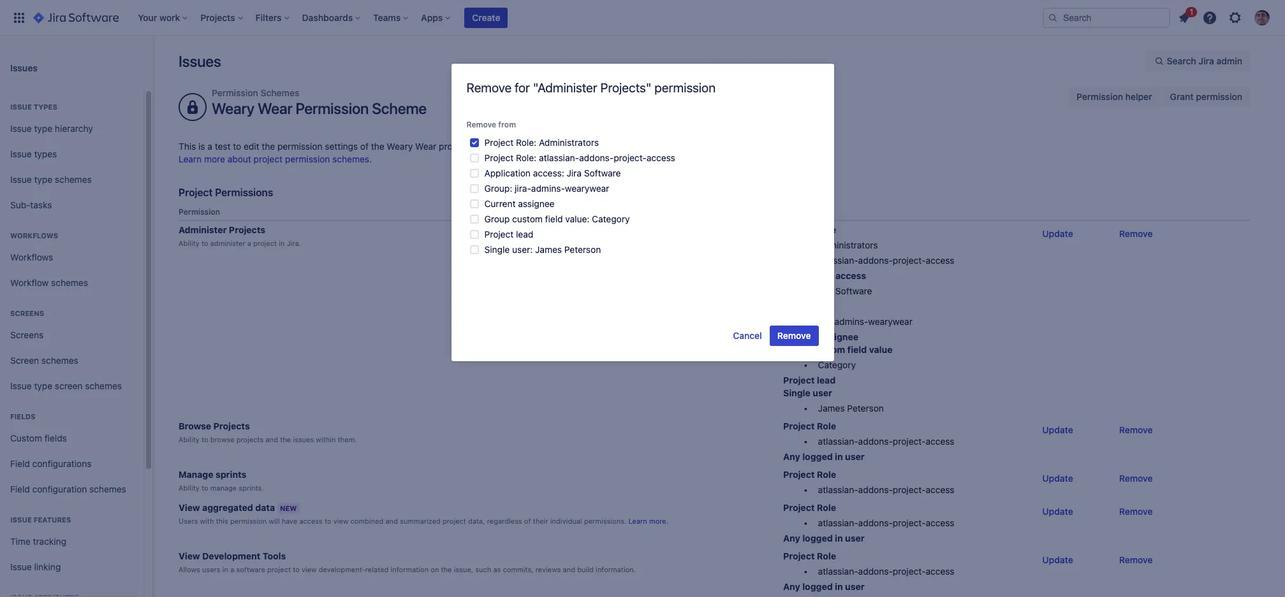 Task type: vqa. For each thing, say whether or not it's contained in the screenshot.
7th 'Issue' from the top of the page
yes



Task type: describe. For each thing, give the bounding box(es) containing it.
permission inside view aggregated data new users with this permission will have access to view combined and summarized project data, regardless of their individual permissions. learn more.
[[230, 518, 267, 526]]

have
[[282, 518, 297, 526]]

in for view development tools
[[835, 582, 843, 593]]

remove from
[[467, 120, 516, 129]]

issue types link
[[5, 142, 138, 167]]

atlassian- inside project role atlassian-addons-project-access
[[818, 485, 859, 496]]

issue type schemes link
[[5, 167, 138, 193]]

update button for browse
[[1035, 421, 1081, 441]]

create banner
[[0, 0, 1286, 36]]

update for manage
[[1043, 474, 1074, 484]]

ability for browse projects
[[179, 436, 200, 444]]

category inside jira-admins-wearywear current assignee group custom field value category project lead single user james peterson
[[818, 360, 856, 371]]

manage
[[210, 484, 237, 493]]

addons- inside project role: administrators project role: atlassian-addons-project-access application access: jira software group: jira-admins-wearywear current assignee group custom field value: category project lead single user: james peterson
[[579, 152, 614, 163]]

schemes up issue type screen schemes at the left bottom of the page
[[41, 355, 78, 366]]

features
[[34, 516, 71, 524]]

project inside jira-admins-wearywear current assignee group custom field value category project lead single user james peterson
[[784, 375, 815, 386]]

james inside project role: administrators project role: atlassian-addons-project-access application access: jira software group: jira-admins-wearywear current assignee group custom field value: category project lead single user: james peterson
[[535, 244, 562, 255]]

edit
[[244, 141, 259, 152]]

aggregated
[[202, 503, 253, 514]]

wearywear inside project role: administrators project role: atlassian-addons-project-access application access: jira software group: jira-admins-wearywear current assignee group custom field value: category project lead single user: james peterson
[[565, 183, 610, 194]]

the inside view development tools allows users in a software project to view development-related information on the issue, such as commits, reviews and build information.
[[441, 566, 452, 574]]

sprints
[[216, 470, 247, 481]]

to inside administer projects ability to administer a project in jira.
[[202, 239, 208, 248]]

this
[[216, 518, 228, 526]]

issue type hierarchy
[[10, 123, 93, 134]]

0 horizontal spatial issues
[[10, 62, 38, 73]]

fields
[[10, 413, 35, 421]]

jira- inside jira-admins-wearywear current assignee group custom field value category project lead single user james peterson
[[818, 317, 835, 327]]

manage sprints ability to manage sprints.
[[179, 470, 264, 493]]

user for browse projects
[[845, 452, 865, 463]]

in inside view development tools allows users in a software project to view development-related information on the issue, such as commits, reviews and build information.
[[222, 566, 228, 574]]

software inside project role administrators atlassian-addons-project-access application access jira software
[[836, 286, 873, 297]]

from
[[499, 120, 516, 129]]

Search field
[[1043, 7, 1171, 28]]

remove for update "button" corresponding to view
[[1120, 555, 1153, 566]]

lead inside jira-admins-wearywear current assignee group custom field value category project lead single user james peterson
[[817, 375, 836, 386]]

permission schemes weary wear permission scheme
[[212, 87, 427, 117]]

data
[[255, 503, 275, 514]]

custom fields link
[[5, 426, 138, 452]]

sub-
[[10, 199, 30, 210]]

single inside jira-admins-wearywear current assignee group custom field value category project lead single user james peterson
[[784, 388, 811, 399]]

issues
[[293, 436, 314, 444]]

any for development
[[784, 582, 801, 593]]

issue for issue types
[[10, 103, 32, 111]]

1
[[1190, 7, 1194, 16]]

as
[[493, 566, 501, 574]]

group inside project role: administrators project role: atlassian-addons-project-access application access: jira software group: jira-admins-wearywear current assignee group custom field value: category project lead single user: james peterson
[[485, 213, 510, 224]]

time
[[10, 536, 30, 547]]

screens group
[[5, 296, 138, 403]]

remove button for manage
[[1112, 469, 1161, 489]]

administrators for role
[[818, 240, 878, 251]]

issue for issue type screen schemes
[[10, 381, 32, 391]]

project role atlassian-addons-project-access
[[784, 470, 955, 496]]

to inside view aggregated data new users with this permission will have access to view combined and summarized project data, regardless of their individual permissions. learn more.
[[325, 518, 331, 526]]

jira.
[[287, 239, 301, 248]]

development
[[202, 551, 261, 562]]

issue for issue linking
[[10, 562, 32, 573]]

admins- inside project role: administrators project role: atlassian-addons-project-access application access: jira software group: jira-admins-wearywear current assignee group custom field value: category project lead single user: james peterson
[[531, 183, 565, 194]]

remove button for browse
[[1112, 421, 1161, 441]]

create button
[[465, 7, 508, 28]]

permission inside "dialog"
[[655, 80, 716, 95]]

issue features group
[[5, 503, 138, 584]]

workflows for workflows 'group'
[[10, 232, 58, 240]]

permission helper
[[1077, 91, 1153, 102]]

jira-admins-wearywear current assignee group custom field value category project lead single user james peterson
[[784, 317, 913, 414]]

and inside view aggregated data new users with this permission will have access to view combined and summarized project data, regardless of their individual permissions. learn more.
[[386, 518, 398, 526]]

view development tools allows users in a software project to view development-related information on the issue, such as commits, reviews and build information.
[[179, 551, 636, 574]]

screens link
[[5, 323, 138, 348]]

screen schemes
[[10, 355, 78, 366]]

for
[[515, 80, 530, 95]]

cancel button
[[726, 326, 770, 346]]

about
[[228, 154, 251, 165]]

screen
[[10, 355, 39, 366]]

screens for screens link
[[10, 330, 44, 340]]

view aggregated data new users with this permission will have access to view combined and summarized project data, regardless of their individual permissions. learn more.
[[179, 503, 669, 526]]

in inside administer projects ability to administer a project in jira.
[[279, 239, 285, 248]]

remove for 4th update "button"
[[1120, 507, 1153, 518]]

schemes inside issue types group
[[55, 174, 92, 185]]

2 logged from the top
[[803, 533, 833, 544]]

issue type hierarchy link
[[5, 116, 138, 142]]

permissions
[[215, 187, 273, 198]]

issue types group
[[5, 89, 138, 222]]

issue linking link
[[5, 555, 138, 581]]

jira- inside project role: administrators project role: atlassian-addons-project-access application access: jira software group: jira-admins-wearywear current assignee group custom field value: category project lead single user: james peterson
[[515, 183, 531, 194]]

more
[[204, 154, 225, 165]]

peterson inside project role: administrators project role: atlassian-addons-project-access application access: jira software group: jira-admins-wearywear current assignee group custom field value: category project lead single user: james peterson
[[565, 244, 601, 255]]

"administer
[[533, 80, 598, 95]]

this is a test to edit the permission settings of the weary wear project learn more about project permission schemes.
[[179, 141, 468, 165]]

the up schemes.
[[371, 141, 384, 152]]

application inside project role: administrators project role: atlassian-addons-project-access application access: jira software group: jira-admins-wearywear current assignee group custom field value: category project lead single user: james peterson
[[485, 168, 531, 178]]

remove for "administer projects" permission
[[467, 80, 716, 95]]

screens for screens group
[[10, 309, 44, 318]]

fields group
[[5, 399, 138, 507]]

project inside view development tools allows users in a software project to view development-related information on the issue, such as commits, reviews and build information.
[[267, 566, 291, 574]]

issue type schemes
[[10, 174, 92, 185]]

helper
[[1126, 91, 1153, 102]]

remove for update "button" for browse
[[1120, 425, 1153, 436]]

fields
[[45, 433, 67, 444]]

field inside jira-admins-wearywear current assignee group custom field value category project lead single user james peterson
[[848, 345, 867, 355]]

remove for update "button" corresponding to manage
[[1120, 474, 1153, 484]]

the up 'learn more about project permission schemes.' 'link'
[[262, 141, 275, 152]]

sprints.
[[239, 484, 264, 493]]

admin
[[1217, 56, 1243, 66]]

schemes
[[261, 87, 299, 98]]

new
[[280, 505, 297, 513]]

project- inside project role: administrators project role: atlassian-addons-project-access application access: jira software group: jira-admins-wearywear current assignee group custom field value: category project lead single user: james peterson
[[614, 152, 647, 163]]

wearywear inside jira-admins-wearywear current assignee group custom field value category project lead single user james peterson
[[869, 317, 913, 327]]

types
[[34, 103, 57, 111]]

project inside project role atlassian-addons-project-access
[[784, 470, 815, 481]]

permission for permission schemes weary wear permission scheme
[[212, 87, 258, 98]]

and inside browse projects ability to browse projects and the issues within them.
[[266, 436, 278, 444]]

custom
[[10, 433, 42, 444]]

time tracking
[[10, 536, 66, 547]]

software inside project role: administrators project role: atlassian-addons-project-access application access: jira software group: jira-admins-wearywear current assignee group custom field value: category project lead single user: james peterson
[[584, 168, 621, 178]]

this
[[179, 141, 196, 152]]

current inside project role: administrators project role: atlassian-addons-project-access application access: jira software group: jira-admins-wearywear current assignee group custom field value: category project lead single user: james peterson
[[485, 198, 516, 209]]

them.
[[338, 436, 357, 444]]

individual
[[550, 518, 582, 526]]

peterson inside jira-admins-wearywear current assignee group custom field value category project lead single user james peterson
[[848, 403, 884, 414]]

project- inside project role atlassian-addons-project-access
[[893, 485, 926, 496]]

value:
[[566, 213, 590, 224]]

tools
[[263, 551, 286, 562]]

primary element
[[8, 0, 1043, 35]]

4 update button from the top
[[1035, 502, 1081, 523]]

user for view aggregated data
[[845, 533, 865, 544]]

hierarchy
[[55, 123, 93, 134]]

access inside view aggregated data new users with this permission will have access to view combined and summarized project data, regardless of their individual permissions. learn more.
[[299, 518, 323, 526]]

with
[[200, 518, 214, 526]]

jira inside button
[[1199, 56, 1215, 66]]

james inside jira-admins-wearywear current assignee group custom field value category project lead single user james peterson
[[818, 403, 845, 414]]

addons- inside project role atlassian-addons-project-access
[[859, 485, 893, 496]]

grant permission button
[[1163, 87, 1251, 107]]

custom inside project role: administrators project role: atlassian-addons-project-access application access: jira software group: jira-admins-wearywear current assignee group custom field value: category project lead single user: james peterson
[[512, 213, 543, 224]]

access:
[[533, 168, 564, 178]]

user for view development tools
[[845, 582, 865, 593]]

users
[[179, 518, 198, 526]]

time tracking link
[[5, 530, 138, 555]]

more.
[[650, 518, 669, 526]]

projects
[[237, 436, 264, 444]]

commits,
[[503, 566, 534, 574]]

information.
[[596, 566, 636, 574]]

create
[[472, 12, 501, 23]]

within
[[316, 436, 336, 444]]

reviews
[[536, 566, 561, 574]]

role inside project role administrators atlassian-addons-project-access application access jira software
[[817, 225, 837, 236]]

permission for permission
[[179, 207, 220, 217]]

will
[[269, 518, 280, 526]]

issue for issue type schemes
[[10, 174, 32, 185]]

lead inside project role: administrators project role: atlassian-addons-project-access application access: jira software group: jira-admins-wearywear current assignee group custom field value: category project lead single user: james peterson
[[516, 229, 534, 240]]

custom inside jira-admins-wearywear current assignee group custom field value category project lead single user james peterson
[[813, 345, 846, 355]]

remove button inside "dialog"
[[770, 326, 819, 346]]

issue type screen schemes link
[[5, 374, 138, 399]]

admin permission schemes image
[[180, 94, 205, 120]]

combined
[[351, 518, 384, 526]]

remove for cancel button
[[778, 331, 811, 341]]

permission schemes link
[[212, 87, 299, 100]]

a inside this is a test to edit the permission settings of the weary wear project learn more about project permission schemes.
[[208, 141, 212, 152]]

schemes.
[[333, 154, 372, 165]]

workflow schemes
[[10, 277, 88, 288]]

field inside project role: administrators project role: atlassian-addons-project-access application access: jira software group: jira-admins-wearywear current assignee group custom field value: category project lead single user: james peterson
[[545, 213, 563, 224]]

learn more about project permission schemes. link
[[179, 154, 372, 165]]

projects for browse projects
[[213, 421, 250, 432]]

information
[[391, 566, 429, 574]]

on
[[431, 566, 439, 574]]

development-
[[319, 566, 365, 574]]

1 horizontal spatial issues
[[179, 52, 221, 70]]



Task type: locate. For each thing, give the bounding box(es) containing it.
1 horizontal spatial field
[[848, 345, 867, 355]]

0 vertical spatial peterson
[[565, 244, 601, 255]]

james
[[535, 244, 562, 255], [818, 403, 845, 414]]

weary inside this is a test to edit the permission settings of the weary wear project learn more about project permission schemes.
[[387, 141, 413, 152]]

6 issue from the top
[[10, 516, 32, 524]]

wearywear up value
[[869, 317, 913, 327]]

5 role from the top
[[817, 551, 837, 562]]

learn inside this is a test to edit the permission settings of the weary wear project learn more about project permission schemes.
[[179, 154, 202, 165]]

type for schemes
[[34, 174, 52, 185]]

field
[[545, 213, 563, 224], [848, 345, 867, 355]]

single inside project role: administrators project role: atlassian-addons-project-access application access: jira software group: jira-admins-wearywear current assignee group custom field value: category project lead single user: james peterson
[[485, 244, 510, 255]]

0 vertical spatial screens
[[10, 309, 44, 318]]

view up the allows
[[179, 551, 200, 562]]

in
[[279, 239, 285, 248], [835, 452, 843, 463], [835, 533, 843, 544], [222, 566, 228, 574], [835, 582, 843, 593]]

field
[[10, 458, 30, 469], [10, 484, 30, 495]]

and inside view development tools allows users in a software project to view development-related information on the issue, such as commits, reviews and build information.
[[563, 566, 576, 574]]

project left "data,"
[[443, 518, 466, 526]]

any for projects
[[784, 452, 801, 463]]

project
[[485, 137, 514, 148], [485, 152, 514, 163], [179, 187, 213, 198], [784, 225, 815, 236], [485, 229, 514, 240], [784, 375, 815, 386], [784, 421, 815, 432], [784, 470, 815, 481], [784, 503, 815, 514], [784, 551, 815, 562]]

grant
[[1171, 91, 1194, 102]]

custom up user:
[[512, 213, 543, 224]]

custom left value
[[813, 345, 846, 355]]

custom fields
[[10, 433, 67, 444]]

wear down scheme
[[415, 141, 437, 152]]

projects up the administer
[[229, 225, 265, 236]]

and right projects
[[266, 436, 278, 444]]

1 horizontal spatial current
[[784, 332, 817, 343]]

2 vertical spatial ability
[[179, 484, 200, 493]]

test
[[215, 141, 231, 152]]

permission right projects"
[[655, 80, 716, 95]]

logged for projects
[[803, 452, 833, 463]]

1 vertical spatial single
[[784, 388, 811, 399]]

learn more. link
[[629, 517, 669, 527]]

0 horizontal spatial administrators
[[539, 137, 599, 148]]

4 update from the top
[[1043, 507, 1074, 518]]

of inside view aggregated data new users with this permission will have access to view combined and summarized project data, regardless of their individual permissions. learn more.
[[524, 518, 531, 526]]

group inside jira-admins-wearywear current assignee group custom field value category project lead single user james peterson
[[784, 345, 811, 355]]

wear inside permission schemes weary wear permission scheme
[[258, 100, 293, 117]]

1 horizontal spatial peterson
[[848, 403, 884, 414]]

ability inside administer projects ability to administer a project in jira.
[[179, 239, 200, 248]]

to right software
[[293, 566, 300, 574]]

0 horizontal spatial jira-
[[515, 183, 531, 194]]

0 vertical spatial logged
[[803, 452, 833, 463]]

role: up access:
[[516, 152, 537, 163]]

screens down workflow
[[10, 309, 44, 318]]

project role atlassian-addons-project-access any logged in user for development
[[784, 551, 955, 593]]

scheme
[[372, 100, 427, 117]]

project down remove from at the left of page
[[439, 141, 468, 152]]

1 vertical spatial custom
[[813, 345, 846, 355]]

user:
[[512, 244, 533, 255]]

0 vertical spatial jira
[[1199, 56, 1215, 66]]

1 horizontal spatial single
[[784, 388, 811, 399]]

project inside administer projects ability to administer a project in jira.
[[253, 239, 277, 248]]

5 update from the top
[[1043, 555, 1074, 566]]

search jira admin image
[[1155, 56, 1165, 66]]

update for administer
[[1043, 229, 1074, 239]]

role for browse projects
[[817, 421, 837, 432]]

0 horizontal spatial weary
[[212, 100, 255, 117]]

value
[[870, 345, 893, 355]]

allows
[[179, 566, 200, 574]]

workflows up workflow
[[10, 252, 53, 263]]

view for aggregated
[[179, 503, 200, 514]]

type inside screens group
[[34, 381, 52, 391]]

issue for issue features
[[10, 516, 32, 524]]

0 vertical spatial admins-
[[531, 183, 565, 194]]

jira inside project role administrators atlassian-addons-project-access application access jira software
[[818, 286, 833, 297]]

1 update button from the top
[[1035, 224, 1081, 244]]

jira software image
[[33, 10, 119, 25], [33, 10, 119, 25]]

projects
[[229, 225, 265, 236], [213, 421, 250, 432]]

search jira admin button
[[1147, 51, 1251, 71]]

schemes
[[55, 174, 92, 185], [51, 277, 88, 288], [41, 355, 78, 366], [85, 381, 122, 391], [89, 484, 126, 495]]

3 project role atlassian-addons-project-access any logged in user from the top
[[784, 551, 955, 593]]

1 vertical spatial logged
[[803, 533, 833, 544]]

issue for issue types
[[10, 148, 32, 159]]

schemes down field configurations link at the left bottom of the page
[[89, 484, 126, 495]]

search jira admin
[[1167, 56, 1243, 66]]

1 issue from the top
[[10, 103, 32, 111]]

1 type from the top
[[34, 123, 52, 134]]

permission down settings at left
[[285, 154, 330, 165]]

1 vertical spatial role:
[[516, 152, 537, 163]]

1 horizontal spatial weary
[[387, 141, 413, 152]]

remove for "administer projects" permission dialog
[[451, 64, 834, 362]]

1 logged from the top
[[803, 452, 833, 463]]

0 vertical spatial view
[[179, 503, 200, 514]]

schemes inside fields group
[[89, 484, 126, 495]]

screen
[[55, 381, 83, 391]]

admins- down project role administrators atlassian-addons-project-access application access jira software
[[835, 317, 869, 327]]

learn left more.
[[629, 518, 648, 526]]

the left issues
[[280, 436, 291, 444]]

2 vertical spatial jira
[[818, 286, 833, 297]]

project permissions
[[179, 187, 273, 198]]

projects for administer projects
[[229, 225, 265, 236]]

administer
[[210, 239, 245, 248]]

0 horizontal spatial field
[[545, 213, 563, 224]]

3 ability from the top
[[179, 484, 200, 493]]

role: down from
[[516, 137, 537, 148]]

ability down the administer
[[179, 239, 200, 248]]

a inside view development tools allows users in a software project to view development-related information on the issue, such as commits, reviews and build information.
[[230, 566, 234, 574]]

2 screens from the top
[[10, 330, 44, 340]]

type for hierarchy
[[34, 123, 52, 134]]

2 any from the top
[[784, 533, 801, 544]]

2 workflows from the top
[[10, 252, 53, 263]]

a down development
[[230, 566, 234, 574]]

0 horizontal spatial wearywear
[[565, 183, 610, 194]]

type down types
[[34, 123, 52, 134]]

issue types
[[10, 148, 57, 159]]

administer projects ability to administer a project in jira.
[[179, 225, 301, 248]]

their
[[533, 518, 548, 526]]

1 any from the top
[[784, 452, 801, 463]]

atlassian-
[[539, 152, 579, 163], [818, 255, 859, 266], [818, 437, 859, 447], [818, 485, 859, 496], [818, 518, 859, 529], [818, 567, 859, 578]]

application inside project role administrators atlassian-addons-project-access application access jira software
[[784, 271, 834, 281]]

0 vertical spatial james
[[535, 244, 562, 255]]

ability inside browse projects ability to browse projects and the issues within them.
[[179, 436, 200, 444]]

peterson down value
[[848, 403, 884, 414]]

permission up the administer
[[179, 207, 220, 217]]

role for view aggregated data
[[817, 503, 837, 514]]

build
[[578, 566, 594, 574]]

1 horizontal spatial lead
[[817, 375, 836, 386]]

learn inside view aggregated data new users with this permission will have access to view combined and summarized project data, regardless of their individual permissions. learn more.
[[629, 518, 648, 526]]

permission
[[655, 80, 716, 95], [1197, 91, 1243, 102], [278, 141, 323, 152], [285, 154, 330, 165], [230, 518, 267, 526]]

1 vertical spatial learn
[[629, 518, 648, 526]]

0 vertical spatial view
[[333, 518, 349, 526]]

a right the administer
[[247, 239, 251, 248]]

logged
[[803, 452, 833, 463], [803, 533, 833, 544], [803, 582, 833, 593]]

and right combined on the left bottom of the page
[[386, 518, 398, 526]]

1 horizontal spatial learn
[[629, 518, 648, 526]]

role for view development tools
[[817, 551, 837, 562]]

0 vertical spatial jira-
[[515, 183, 531, 194]]

field up issue features
[[10, 484, 30, 495]]

0 vertical spatial role:
[[516, 137, 537, 148]]

1 vertical spatial administrators
[[818, 240, 878, 251]]

ability down manage
[[179, 484, 200, 493]]

remove button for administer
[[1112, 224, 1161, 244]]

1 horizontal spatial wear
[[415, 141, 437, 152]]

0 horizontal spatial and
[[266, 436, 278, 444]]

projects up browse
[[213, 421, 250, 432]]

view for development
[[179, 551, 200, 562]]

2 role: from the top
[[516, 152, 537, 163]]

0 vertical spatial weary
[[212, 100, 255, 117]]

administrators for role:
[[539, 137, 599, 148]]

3 issue from the top
[[10, 148, 32, 159]]

1 vertical spatial assignee
[[820, 332, 859, 343]]

of inside this is a test to edit the permission settings of the weary wear project learn more about project permission schemes.
[[360, 141, 369, 152]]

field for field configuration schemes
[[10, 484, 30, 495]]

to inside view development tools allows users in a software project to view development-related information on the issue, such as commits, reviews and build information.
[[293, 566, 300, 574]]

permission for permission helper
[[1077, 91, 1124, 102]]

to down browse
[[202, 436, 208, 444]]

to up about
[[233, 141, 241, 152]]

1 field from the top
[[10, 458, 30, 469]]

0 horizontal spatial lead
[[516, 229, 534, 240]]

workflows down sub-tasks
[[10, 232, 58, 240]]

0 vertical spatial wear
[[258, 100, 293, 117]]

3 update button from the top
[[1035, 469, 1081, 489]]

2 project role atlassian-addons-project-access any logged in user from the top
[[784, 503, 955, 544]]

remove button for view
[[1112, 551, 1161, 571]]

and left build
[[563, 566, 576, 574]]

1 vertical spatial peterson
[[848, 403, 884, 414]]

projects inside browse projects ability to browse projects and the issues within them.
[[213, 421, 250, 432]]

2 view from the top
[[179, 551, 200, 562]]

type up tasks
[[34, 174, 52, 185]]

category inside project role: administrators project role: atlassian-addons-project-access application access: jira software group: jira-admins-wearywear current assignee group custom field value: category project lead single user: james peterson
[[592, 213, 630, 224]]

view inside view development tools allows users in a software project to view development-related information on the issue, such as commits, reviews and build information.
[[302, 566, 317, 574]]

1 vertical spatial field
[[10, 484, 30, 495]]

project- inside project role administrators atlassian-addons-project-access application access jira software
[[893, 255, 926, 266]]

3 role from the top
[[817, 470, 837, 481]]

remove for update "button" associated with administer
[[1120, 229, 1153, 239]]

schemes down workflows link
[[51, 277, 88, 288]]

1 vertical spatial group
[[784, 345, 811, 355]]

sub-tasks
[[10, 199, 52, 210]]

2 vertical spatial project role atlassian-addons-project-access any logged in user
[[784, 551, 955, 593]]

field configuration schemes
[[10, 484, 126, 495]]

0 vertical spatial current
[[485, 198, 516, 209]]

0 vertical spatial software
[[584, 168, 621, 178]]

0 vertical spatial a
[[208, 141, 212, 152]]

1 vertical spatial category
[[818, 360, 856, 371]]

0 horizontal spatial a
[[208, 141, 212, 152]]

access inside project role: administrators project role: atlassian-addons-project-access application access: jira software group: jira-admins-wearywear current assignee group custom field value: category project lead single user: james peterson
[[647, 152, 676, 163]]

2 vertical spatial and
[[563, 566, 576, 574]]

2 role from the top
[[817, 421, 837, 432]]

permission
[[212, 87, 258, 98], [1077, 91, 1124, 102], [296, 100, 369, 117], [179, 207, 220, 217]]

tracking
[[33, 536, 66, 547]]

weary inside permission schemes weary wear permission scheme
[[212, 100, 255, 117]]

1 vertical spatial wear
[[415, 141, 437, 152]]

workflow schemes link
[[5, 271, 138, 296]]

2 update from the top
[[1043, 425, 1074, 436]]

tasks
[[30, 199, 52, 210]]

wear down schemes
[[258, 100, 293, 117]]

in for view aggregated data
[[835, 533, 843, 544]]

schemes inside workflows 'group'
[[51, 277, 88, 288]]

1 horizontal spatial james
[[818, 403, 845, 414]]

current down the group:
[[485, 198, 516, 209]]

permission up settings at left
[[296, 100, 369, 117]]

access
[[647, 152, 676, 163], [926, 255, 955, 266], [836, 271, 866, 281], [926, 437, 955, 447], [926, 485, 955, 496], [299, 518, 323, 526], [926, 518, 955, 529], [926, 567, 955, 578]]

project down edit on the left top
[[254, 154, 283, 165]]

1 horizontal spatial category
[[818, 360, 856, 371]]

update
[[1043, 229, 1074, 239], [1043, 425, 1074, 436], [1043, 474, 1074, 484], [1043, 507, 1074, 518], [1043, 555, 1074, 566]]

to inside manage sprints ability to manage sprints.
[[202, 484, 208, 493]]

to inside browse projects ability to browse projects and the issues within them.
[[202, 436, 208, 444]]

1 ability from the top
[[179, 239, 200, 248]]

1 vertical spatial screens
[[10, 330, 44, 340]]

regardless
[[487, 518, 522, 526]]

of up schemes.
[[360, 141, 369, 152]]

update for view
[[1043, 555, 1074, 566]]

a right is
[[208, 141, 212, 152]]

update button
[[1035, 224, 1081, 244], [1035, 421, 1081, 441], [1035, 469, 1081, 489], [1035, 502, 1081, 523], [1035, 551, 1081, 571]]

1 workflows from the top
[[10, 232, 58, 240]]

1 horizontal spatial jira
[[818, 286, 833, 297]]

1 horizontal spatial wearywear
[[869, 317, 913, 327]]

workflows group
[[5, 218, 138, 300]]

weary up test
[[212, 100, 255, 117]]

atlassian- inside project role administrators atlassian-addons-project-access application access jira software
[[818, 255, 859, 266]]

4 issue from the top
[[10, 174, 32, 185]]

3 any from the top
[[784, 582, 801, 593]]

field configuration schemes link
[[5, 477, 138, 503]]

5 update button from the top
[[1035, 551, 1081, 571]]

project left the jira.
[[253, 239, 277, 248]]

2 vertical spatial logged
[[803, 582, 833, 593]]

update button for view
[[1035, 551, 1081, 571]]

1 vertical spatial of
[[524, 518, 531, 526]]

2 vertical spatial any
[[784, 582, 801, 593]]

0 horizontal spatial application
[[485, 168, 531, 178]]

admins- down access:
[[531, 183, 565, 194]]

any
[[784, 452, 801, 463], [784, 533, 801, 544], [784, 582, 801, 593]]

2 vertical spatial a
[[230, 566, 234, 574]]

1 role: from the top
[[516, 137, 537, 148]]

0 horizontal spatial group
[[485, 213, 510, 224]]

such
[[475, 566, 491, 574]]

issue types
[[10, 103, 57, 111]]

5 issue from the top
[[10, 381, 32, 391]]

0 vertical spatial workflows
[[10, 232, 58, 240]]

1 view from the top
[[179, 503, 200, 514]]

1 vertical spatial any
[[784, 533, 801, 544]]

issues up 'admin permission schemes' icon
[[179, 52, 221, 70]]

ability down browse
[[179, 436, 200, 444]]

issue for issue type hierarchy
[[10, 123, 32, 134]]

user
[[813, 388, 833, 399], [845, 452, 865, 463], [845, 533, 865, 544], [845, 582, 865, 593]]

0 vertical spatial and
[[266, 436, 278, 444]]

linking
[[34, 562, 61, 573]]

view left combined on the left bottom of the page
[[333, 518, 349, 526]]

field left value:
[[545, 213, 563, 224]]

2 field from the top
[[10, 484, 30, 495]]

1 horizontal spatial assignee
[[820, 332, 859, 343]]

1 vertical spatial project role atlassian-addons-project-access any logged in user
[[784, 503, 955, 544]]

project-
[[614, 152, 647, 163], [893, 255, 926, 266], [893, 437, 926, 447], [893, 485, 926, 496], [893, 518, 926, 529], [893, 567, 926, 578]]

update button for manage
[[1035, 469, 1081, 489]]

permission down admin
[[1197, 91, 1243, 102]]

admins- inside jira-admins-wearywear current assignee group custom field value category project lead single user james peterson
[[835, 317, 869, 327]]

issue features
[[10, 516, 71, 524]]

in for browse projects
[[835, 452, 843, 463]]

workflows for workflows link
[[10, 252, 53, 263]]

wearywear up value:
[[565, 183, 610, 194]]

role inside project role atlassian-addons-project-access
[[817, 470, 837, 481]]

project role atlassian-addons-project-access any logged in user
[[784, 421, 955, 463], [784, 503, 955, 544], [784, 551, 955, 593]]

1 horizontal spatial admins-
[[835, 317, 869, 327]]

project role atlassian-addons-project-access any logged in user for projects
[[784, 421, 955, 463]]

wear
[[258, 100, 293, 117], [415, 141, 437, 152]]

view inside view aggregated data new users with this permission will have access to view combined and summarized project data, regardless of their individual permissions. learn more.
[[333, 518, 349, 526]]

view up users
[[179, 503, 200, 514]]

0 vertical spatial wearywear
[[565, 183, 610, 194]]

1 screens from the top
[[10, 309, 44, 318]]

1 horizontal spatial group
[[784, 345, 811, 355]]

1 vertical spatial wearywear
[[869, 317, 913, 327]]

group down the group:
[[485, 213, 510, 224]]

7 issue from the top
[[10, 562, 32, 573]]

0 vertical spatial type
[[34, 123, 52, 134]]

issue type screen schemes
[[10, 381, 122, 391]]

0 vertical spatial custom
[[512, 213, 543, 224]]

types
[[34, 148, 57, 159]]

browse
[[210, 436, 235, 444]]

4 role from the top
[[817, 503, 837, 514]]

0 vertical spatial of
[[360, 141, 369, 152]]

0 horizontal spatial learn
[[179, 154, 202, 165]]

related
[[365, 566, 389, 574]]

0 horizontal spatial view
[[302, 566, 317, 574]]

permission up 'learn more about project permission schemes.' 'link'
[[278, 141, 323, 152]]

data,
[[468, 518, 485, 526]]

role
[[817, 225, 837, 236], [817, 421, 837, 432], [817, 470, 837, 481], [817, 503, 837, 514], [817, 551, 837, 562]]

0 horizontal spatial wear
[[258, 100, 293, 117]]

issues up "issue types"
[[10, 62, 38, 73]]

sub-tasks link
[[5, 193, 138, 218]]

2 ability from the top
[[179, 436, 200, 444]]

administrators inside project role: administrators project role: atlassian-addons-project-access application access: jira software group: jira-admins-wearywear current assignee group custom field value: category project lead single user: james peterson
[[539, 137, 599, 148]]

assignee inside project role: administrators project role: atlassian-addons-project-access application access: jira software group: jira-admins-wearywear current assignee group custom field value: category project lead single user: james peterson
[[518, 198, 555, 209]]

0 vertical spatial lead
[[516, 229, 534, 240]]

admins-
[[531, 183, 565, 194], [835, 317, 869, 327]]

permission left helper
[[1077, 91, 1124, 102]]

1 project role atlassian-addons-project-access any logged in user from the top
[[784, 421, 955, 463]]

issue inside screens group
[[10, 381, 32, 391]]

addons- inside project role administrators atlassian-addons-project-access application access jira software
[[859, 255, 893, 266]]

assignee
[[518, 198, 555, 209], [820, 332, 859, 343]]

0 vertical spatial any
[[784, 452, 801, 463]]

screens up "screen"
[[10, 330, 44, 340]]

1 role from the top
[[817, 225, 837, 236]]

update button for administer
[[1035, 224, 1081, 244]]

of left their
[[524, 518, 531, 526]]

0 horizontal spatial category
[[592, 213, 630, 224]]

1 vertical spatial weary
[[387, 141, 413, 152]]

to
[[233, 141, 241, 152], [202, 239, 208, 248], [202, 436, 208, 444], [202, 484, 208, 493], [325, 518, 331, 526], [293, 566, 300, 574]]

1 vertical spatial view
[[302, 566, 317, 574]]

to right have
[[325, 518, 331, 526]]

3 logged from the top
[[803, 582, 833, 593]]

projects inside administer projects ability to administer a project in jira.
[[229, 225, 265, 236]]

2 issue from the top
[[10, 123, 32, 134]]

wear inside this is a test to edit the permission settings of the weary wear project learn more about project permission schemes.
[[415, 141, 437, 152]]

permission right 'admin permission schemes' icon
[[212, 87, 258, 98]]

learn down "this" on the top
[[179, 154, 202, 165]]

configurations
[[32, 458, 92, 469]]

ability inside manage sprints ability to manage sprints.
[[179, 484, 200, 493]]

field left value
[[848, 345, 867, 355]]

ability for manage sprints
[[179, 484, 200, 493]]

1 vertical spatial jira-
[[818, 317, 835, 327]]

2 horizontal spatial and
[[563, 566, 576, 574]]

the inside browse projects ability to browse projects and the issues within them.
[[280, 436, 291, 444]]

1 horizontal spatial jira-
[[818, 317, 835, 327]]

1 vertical spatial software
[[836, 286, 873, 297]]

3 update from the top
[[1043, 474, 1074, 484]]

schemes down issue types link
[[55, 174, 92, 185]]

project inside view aggregated data new users with this permission will have access to view combined and summarized project data, regardless of their individual permissions. learn more.
[[443, 518, 466, 526]]

update for browse
[[1043, 425, 1074, 436]]

1 vertical spatial application
[[784, 271, 834, 281]]

atlassian- inside project role: administrators project role: atlassian-addons-project-access application access: jira software group: jira-admins-wearywear current assignee group custom field value: category project lead single user: james peterson
[[539, 152, 579, 163]]

to down the administer
[[202, 239, 208, 248]]

group right cancel button
[[784, 345, 811, 355]]

weary down scheme
[[387, 141, 413, 152]]

1 vertical spatial view
[[179, 551, 200, 562]]

type left screen
[[34, 381, 52, 391]]

view inside view aggregated data new users with this permission will have access to view combined and summarized project data, regardless of their individual permissions. learn more.
[[179, 503, 200, 514]]

1 vertical spatial lead
[[817, 375, 836, 386]]

1 horizontal spatial and
[[386, 518, 398, 526]]

projects"
[[601, 80, 652, 95]]

screens
[[10, 309, 44, 318], [10, 330, 44, 340]]

permission helper button
[[1069, 87, 1160, 107]]

to down manage
[[202, 484, 208, 493]]

search image
[[1048, 12, 1059, 23]]

1 horizontal spatial custom
[[813, 345, 846, 355]]

schemes right screen
[[85, 381, 122, 391]]

jira inside project role: administrators project role: atlassian-addons-project-access application access: jira software group: jira-admins-wearywear current assignee group custom field value: category project lead single user: james peterson
[[567, 168, 582, 178]]

to inside this is a test to edit the permission settings of the weary wear project learn more about project permission schemes.
[[233, 141, 241, 152]]

ability for administer projects
[[179, 239, 200, 248]]

access inside project role atlassian-addons-project-access
[[926, 485, 955, 496]]

remove button
[[1112, 224, 1161, 244], [770, 326, 819, 346], [1112, 421, 1161, 441], [1112, 469, 1161, 489], [1112, 502, 1161, 523], [1112, 551, 1161, 571]]

project down 'tools'
[[267, 566, 291, 574]]

single
[[485, 244, 510, 255], [784, 388, 811, 399]]

view inside view development tools allows users in a software project to view development-related information on the issue, such as commits, reviews and build information.
[[179, 551, 200, 562]]

lead
[[516, 229, 534, 240], [817, 375, 836, 386]]

1 vertical spatial james
[[818, 403, 845, 414]]

2 type from the top
[[34, 174, 52, 185]]

permissions.
[[584, 518, 627, 526]]

custom
[[512, 213, 543, 224], [813, 345, 846, 355]]

current inside jira-admins-wearywear current assignee group custom field value category project lead single user james peterson
[[784, 332, 817, 343]]

project
[[439, 141, 468, 152], [254, 154, 283, 165], [253, 239, 277, 248], [443, 518, 466, 526], [267, 566, 291, 574]]

permission inside button
[[1197, 91, 1243, 102]]

0 horizontal spatial jira
[[567, 168, 582, 178]]

view left development-
[[302, 566, 317, 574]]

0 horizontal spatial of
[[360, 141, 369, 152]]

1 vertical spatial ability
[[179, 436, 200, 444]]

current right cancel button
[[784, 332, 817, 343]]

field down custom
[[10, 458, 30, 469]]

project inside project role administrators atlassian-addons-project-access application access jira software
[[784, 225, 815, 236]]

1 update from the top
[[1043, 229, 1074, 239]]

1 vertical spatial and
[[386, 518, 398, 526]]

issue,
[[454, 566, 473, 574]]

1 vertical spatial field
[[848, 345, 867, 355]]

permission down data
[[230, 518, 267, 526]]

assignee inside jira-admins-wearywear current assignee group custom field value category project lead single user james peterson
[[820, 332, 859, 343]]

field for field configurations
[[10, 458, 30, 469]]

0 horizontal spatial current
[[485, 198, 516, 209]]

type for screen
[[34, 381, 52, 391]]

administrators inside project role administrators atlassian-addons-project-access application access jira software
[[818, 240, 878, 251]]

1 vertical spatial workflows
[[10, 252, 53, 263]]

0 vertical spatial assignee
[[518, 198, 555, 209]]

2 update button from the top
[[1035, 421, 1081, 441]]

view
[[333, 518, 349, 526], [302, 566, 317, 574]]

logged for development
[[803, 582, 833, 593]]

0 vertical spatial learn
[[179, 154, 202, 165]]

3 type from the top
[[34, 381, 52, 391]]

workflow
[[10, 277, 49, 288]]

a inside administer projects ability to administer a project in jira.
[[247, 239, 251, 248]]

user inside jira-admins-wearywear current assignee group custom field value category project lead single user james peterson
[[813, 388, 833, 399]]

the right on
[[441, 566, 452, 574]]

1 vertical spatial type
[[34, 174, 52, 185]]

permission inside button
[[1077, 91, 1124, 102]]

peterson down value:
[[565, 244, 601, 255]]



